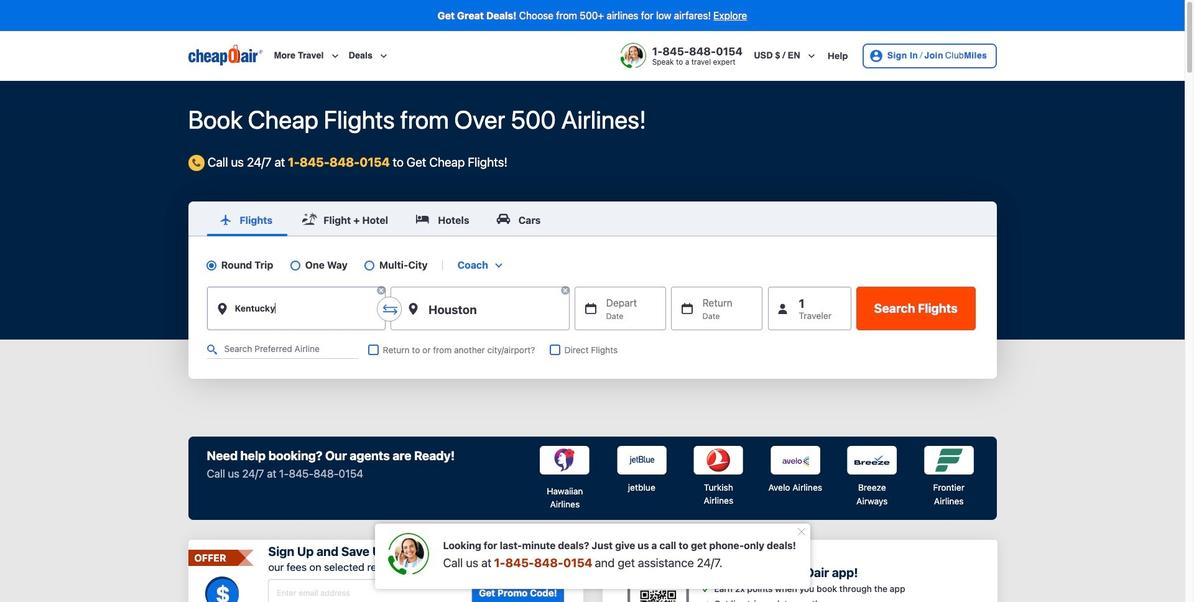 Task type: vqa. For each thing, say whether or not it's contained in the screenshot.
Sign up modal dialog
no



Task type: locate. For each thing, give the bounding box(es) containing it.
form
[[188, 202, 997, 379]]

1 srt airline image from the left
[[540, 446, 590, 475]]

1 clear field image from the left
[[376, 286, 386, 296]]

search widget tabs tab list
[[188, 202, 997, 237]]

None button
[[857, 287, 976, 330]]

srt airline image
[[540, 446, 590, 475], [617, 446, 667, 475], [694, 446, 744, 475], [771, 446, 821, 475], [848, 446, 897, 475], [924, 446, 974, 475]]

None text field
[[208, 288, 385, 329]]

cheapoair app download banner image
[[628, 560, 690, 602]]

2 clear field image from the left
[[560, 286, 570, 296]]

2 srt airline image from the left
[[617, 446, 667, 475]]

None search field
[[0, 81, 1185, 437]]

5 srt airline image from the left
[[848, 446, 897, 475]]

Enter email address email field
[[268, 579, 472, 602]]

None field
[[453, 259, 507, 271]]

0 horizontal spatial clear field image
[[376, 286, 386, 296]]

clear field image
[[376, 286, 386, 296], [560, 286, 570, 296]]

cookie consent banner dialog
[[0, 558, 1185, 602]]

1 horizontal spatial clear field image
[[560, 286, 570, 296]]



Task type: describe. For each thing, give the bounding box(es) containing it.
Search Preferred Airline text field
[[207, 340, 359, 359]]

4 srt airline image from the left
[[771, 446, 821, 475]]

6 srt airline image from the left
[[924, 446, 974, 475]]

speak to a travel expert image
[[620, 43, 646, 69]]

3 srt airline image from the left
[[694, 446, 744, 475]]

call us at image
[[387, 533, 429, 576]]

search image
[[207, 345, 217, 355]]



